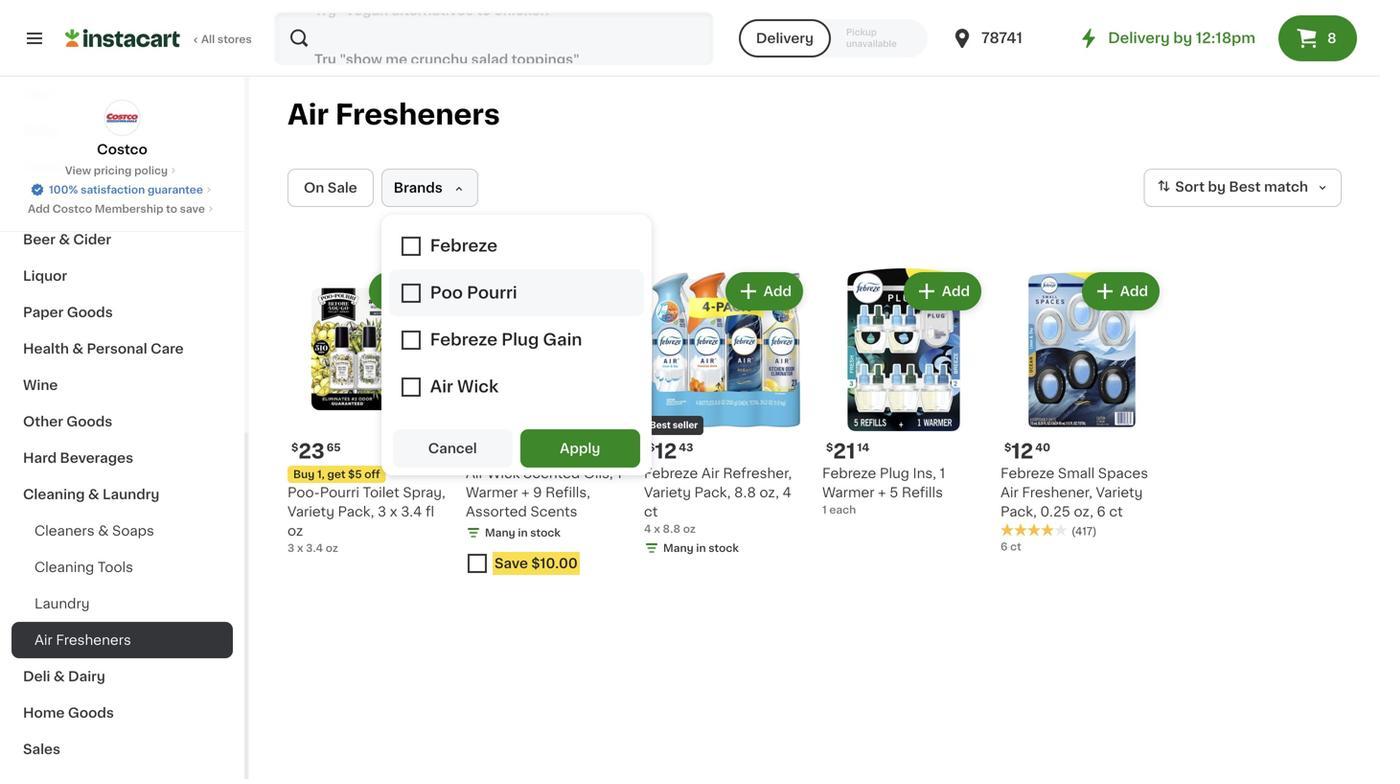 Task type: locate. For each thing, give the bounding box(es) containing it.
1 vertical spatial by
[[1209, 180, 1226, 194]]

hard
[[23, 452, 57, 465]]

laundry link
[[12, 586, 233, 622]]

delivery inside "button"
[[756, 32, 814, 45]]

0 horizontal spatial many
[[485, 528, 516, 538]]

fresheners up the brands
[[335, 101, 500, 128]]

0 vertical spatial oz,
[[760, 486, 779, 500]]

$ inside $ 12 43
[[648, 443, 655, 453]]

1 horizontal spatial 6
[[1097, 505, 1106, 519]]

1 product group from the left
[[288, 268, 451, 556]]

service type group
[[739, 19, 928, 58]]

by inside field
[[1209, 180, 1226, 194]]

costco down 100%
[[52, 204, 92, 214]]

1 horizontal spatial stock
[[709, 543, 739, 554]]

ct down spaces
[[1110, 505, 1124, 519]]

1 horizontal spatial 1
[[823, 505, 827, 515]]

$ left 38
[[470, 443, 477, 453]]

4 add button from the left
[[1084, 274, 1158, 309]]

$ 22 38
[[470, 442, 519, 462]]

add
[[28, 204, 50, 214], [407, 285, 435, 298], [764, 285, 792, 298], [942, 285, 970, 298], [1121, 285, 1149, 298]]

liquor
[[23, 269, 67, 283]]

0 vertical spatial many
[[485, 528, 516, 538]]

baby
[[23, 124, 59, 137]]

pack, inside 'poo-pourri toilet spray, variety pack, 3 x 3.4 fl oz 3 x 3.4 oz'
[[338, 505, 374, 519]]

12 for $ 12 43
[[655, 442, 677, 462]]

add button
[[371, 274, 445, 309], [728, 274, 802, 309], [906, 274, 980, 309], [1084, 274, 1158, 309]]

product group
[[288, 268, 451, 556], [466, 268, 629, 583], [644, 268, 807, 560], [823, 268, 986, 518], [1001, 268, 1164, 555]]

many in stock
[[485, 528, 561, 538], [664, 543, 739, 554]]

air down $ 12 40
[[1001, 486, 1019, 500]]

1 vertical spatial 8.8
[[663, 524, 681, 535]]

3 down poo-
[[288, 543, 295, 554]]

$
[[291, 443, 299, 453], [470, 443, 477, 453], [648, 443, 655, 453], [827, 443, 834, 453], [1005, 443, 1012, 453]]

& for health
[[72, 342, 83, 356]]

1 horizontal spatial ct
[[1011, 542, 1022, 552]]

fresheners up dairy
[[56, 634, 131, 647]]

4 down refresher,
[[783, 486, 792, 500]]

0 vertical spatial 6
[[1097, 505, 1106, 519]]

1 horizontal spatial laundry
[[103, 488, 160, 501]]

6
[[1097, 505, 1106, 519], [1001, 542, 1008, 552]]

air fresheners up dairy
[[35, 634, 131, 647]]

cleaning tools
[[35, 561, 133, 574]]

goods up health & personal care
[[67, 306, 113, 319]]

2 12 from the left
[[1012, 442, 1034, 462]]

variety
[[644, 486, 691, 500], [1096, 486, 1143, 500], [288, 505, 335, 519]]

2 add button from the left
[[728, 274, 802, 309]]

febreze down $ 12 40
[[1001, 467, 1055, 480]]

1 vertical spatial many in stock
[[664, 543, 739, 554]]

stock down febreze air refresher, variety pack, 8.8 oz, 4 ct 4 x 8.8 oz
[[709, 543, 739, 554]]

best left match
[[1230, 180, 1261, 194]]

$ down best seller in the bottom of the page
[[648, 443, 655, 453]]

pack, down pourri at the bottom of page
[[338, 505, 374, 519]]

product group containing 22
[[466, 268, 629, 583]]

febreze inside febreze air refresher, variety pack, 8.8 oz, 4 ct 4 x 8.8 oz
[[644, 467, 698, 480]]

ct inside 'febreze small spaces air freshener, variety pack, 0.25 oz, 6 ct'
[[1110, 505, 1124, 519]]

6 up (417)
[[1097, 505, 1106, 519]]

3 $ from the left
[[648, 443, 655, 453]]

best left the seller
[[650, 421, 671, 430]]

cleaning down the cleaners
[[35, 561, 94, 574]]

1 vertical spatial 3.4
[[306, 543, 323, 554]]

oz down poo-
[[288, 524, 303, 538]]

3.4 left the fl
[[401, 505, 422, 519]]

0 vertical spatial goods
[[67, 306, 113, 319]]

2 vertical spatial goods
[[68, 707, 114, 720]]

air
[[288, 101, 329, 128], [466, 467, 484, 480], [702, 467, 720, 480], [1001, 486, 1019, 500], [35, 634, 53, 647]]

1 horizontal spatial pack,
[[695, 486, 731, 500]]

add for $ 12 40
[[1121, 285, 1149, 298]]

goods for other goods
[[66, 415, 113, 429]]

0 horizontal spatial by
[[1174, 31, 1193, 45]]

satisfaction
[[81, 185, 145, 195]]

0 horizontal spatial best
[[650, 421, 671, 430]]

5 $ from the left
[[1005, 443, 1012, 453]]

None search field
[[274, 12, 714, 65]]

$ inside $ 22 38
[[470, 443, 477, 453]]

2 + from the left
[[878, 486, 887, 500]]

1 right ins,
[[940, 467, 946, 480]]

1 vertical spatial cleaning
[[35, 561, 94, 574]]

1 horizontal spatial by
[[1209, 180, 1226, 194]]

1
[[617, 467, 622, 480], [940, 467, 946, 480], [823, 505, 827, 515]]

1 warmer from the left
[[466, 486, 518, 500]]

oz, up (417)
[[1074, 505, 1094, 519]]

soaps
[[112, 524, 154, 538]]

delivery by 12:18pm link
[[1078, 27, 1256, 50]]

0 vertical spatial many in stock
[[485, 528, 561, 538]]

1 horizontal spatial +
[[878, 486, 887, 500]]

5
[[890, 486, 899, 500]]

variety down poo-
[[288, 505, 335, 519]]

ct down 'febreze small spaces air freshener, variety pack, 0.25 oz, 6 ct' on the right of page
[[1011, 542, 1022, 552]]

air down "22"
[[466, 467, 484, 480]]

& right the deli
[[54, 670, 65, 684]]

costco inside the add costco membership to save link
[[52, 204, 92, 214]]

ins,
[[913, 467, 937, 480]]

0 horizontal spatial costco
[[52, 204, 92, 214]]

stock down "scents"
[[531, 528, 561, 538]]

3.4 down poo-
[[306, 543, 323, 554]]

1 vertical spatial 6
[[1001, 542, 1008, 552]]

0 horizontal spatial many in stock
[[485, 528, 561, 538]]

1 vertical spatial best
[[650, 421, 671, 430]]

febreze inside 'febreze small spaces air freshener, variety pack, 0.25 oz, 6 ct'
[[1001, 467, 1055, 480]]

febreze down the $ 21 14 on the right bottom
[[823, 467, 877, 480]]

1 horizontal spatial 3
[[378, 505, 387, 519]]

in down febreze air refresher, variety pack, 8.8 oz, 4 ct 4 x 8.8 oz
[[696, 543, 706, 554]]

on sale
[[304, 181, 357, 195]]

0 horizontal spatial oz,
[[760, 486, 779, 500]]

product group containing 23
[[288, 268, 451, 556]]

1 febreze from the left
[[644, 467, 698, 480]]

12 left 40 on the right bottom of page
[[1012, 442, 1034, 462]]

0 vertical spatial stock
[[531, 528, 561, 538]]

stock
[[531, 528, 561, 538], [709, 543, 739, 554]]

oz down pourri at the bottom of page
[[326, 543, 338, 554]]

febreze for warmer
[[823, 467, 877, 480]]

cleaning & laundry
[[23, 488, 160, 501]]

1 + from the left
[[522, 486, 530, 500]]

0 vertical spatial air fresheners
[[288, 101, 500, 128]]

buy
[[293, 469, 315, 480]]

health & personal care link
[[12, 331, 233, 367]]

in up save on the left bottom
[[518, 528, 528, 538]]

many down febreze air refresher, variety pack, 8.8 oz, 4 ct 4 x 8.8 oz
[[664, 543, 694, 554]]

save $10.00
[[495, 557, 578, 571]]

2 warmer from the left
[[823, 486, 875, 500]]

$5
[[348, 469, 362, 480]]

0 vertical spatial in
[[518, 528, 528, 538]]

6 down 'febreze small spaces air freshener, variety pack, 0.25 oz, 6 ct' on the right of page
[[1001, 542, 1008, 552]]

costco
[[97, 143, 147, 156], [52, 204, 92, 214]]

goods down dairy
[[68, 707, 114, 720]]

0.25
[[1041, 505, 1071, 519]]

(417)
[[1072, 526, 1097, 537]]

2 febreze from the left
[[823, 467, 877, 480]]

1 horizontal spatial best
[[1230, 180, 1261, 194]]

cleaning & laundry link
[[12, 477, 233, 513]]

costco link
[[97, 100, 147, 159]]

beer & cider link
[[12, 221, 233, 258]]

by left 12:18pm
[[1174, 31, 1193, 45]]

1 vertical spatial goods
[[66, 415, 113, 429]]

many in stock up save on the left bottom
[[485, 528, 561, 538]]

goods for home goods
[[68, 707, 114, 720]]

2 $ from the left
[[470, 443, 477, 453]]

2 horizontal spatial pack,
[[1001, 505, 1037, 519]]

buy 1, get $5 off
[[293, 469, 380, 480]]

0 horizontal spatial 4
[[644, 524, 652, 535]]

Search field
[[276, 13, 712, 63]]

2 horizontal spatial variety
[[1096, 486, 1143, 500]]

air fresheners up the brands
[[288, 101, 500, 128]]

oz down $ 12 43
[[683, 524, 696, 535]]

0 horizontal spatial 3.4
[[306, 543, 323, 554]]

plug
[[880, 467, 910, 480]]

best seller
[[650, 421, 698, 430]]

0 vertical spatial best
[[1230, 180, 1261, 194]]

100% satisfaction guarantee
[[49, 185, 203, 195]]

goods up beverages
[[66, 415, 113, 429]]

0 horizontal spatial pack,
[[338, 505, 374, 519]]

best for best seller
[[650, 421, 671, 430]]

12 left 43 at the bottom
[[655, 442, 677, 462]]

3 add button from the left
[[906, 274, 980, 309]]

oz, down refresher,
[[760, 486, 779, 500]]

delivery
[[1109, 31, 1170, 45], [756, 32, 814, 45]]

1 horizontal spatial x
[[390, 505, 398, 519]]

1 horizontal spatial delivery
[[1109, 31, 1170, 45]]

laundry down cleaning tools
[[35, 597, 90, 611]]

add for $ 12 43
[[764, 285, 792, 298]]

pack, up 6 ct
[[1001, 505, 1037, 519]]

pack, down refresher,
[[695, 486, 731, 500]]

&
[[59, 233, 70, 246], [72, 342, 83, 356], [88, 488, 99, 501], [98, 524, 109, 538], [54, 670, 65, 684]]

other goods
[[23, 415, 113, 429]]

pack, inside 'febreze small spaces air freshener, variety pack, 0.25 oz, 6 ct'
[[1001, 505, 1037, 519]]

1 vertical spatial 4
[[644, 524, 652, 535]]

1 vertical spatial 3
[[288, 543, 295, 554]]

cleaning up the cleaners
[[23, 488, 85, 501]]

poo-pourri toilet spray, variety pack, 3 x 3.4 fl oz 3 x 3.4 oz
[[288, 486, 446, 554]]

get
[[327, 469, 346, 480]]

many in stock down febreze air refresher, variety pack, 8.8 oz, 4 ct 4 x 8.8 oz
[[664, 543, 739, 554]]

0 vertical spatial x
[[390, 505, 398, 519]]

costco up view pricing policy link
[[97, 143, 147, 156]]

1 horizontal spatial variety
[[644, 486, 691, 500]]

off
[[365, 469, 380, 480]]

+ left the 9
[[522, 486, 530, 500]]

& left soaps
[[98, 524, 109, 538]]

0 horizontal spatial 6
[[1001, 542, 1008, 552]]

1 vertical spatial x
[[654, 524, 661, 535]]

4 $ from the left
[[827, 443, 834, 453]]

14
[[858, 443, 870, 453]]

78741 button
[[951, 12, 1066, 65]]

1 $ from the left
[[291, 443, 299, 453]]

4 product group from the left
[[823, 268, 986, 518]]

ct down $ 12 43
[[644, 505, 658, 519]]

1 vertical spatial costco
[[52, 204, 92, 214]]

$ inside the $ 21 14
[[827, 443, 834, 453]]

3 febreze from the left
[[1001, 467, 1055, 480]]

1 horizontal spatial warmer
[[823, 486, 875, 500]]

1 right oils, on the left
[[617, 467, 622, 480]]

1 horizontal spatial febreze
[[823, 467, 877, 480]]

22
[[477, 442, 503, 462]]

pourri
[[320, 486, 360, 500]]

6 ct
[[1001, 542, 1022, 552]]

4 down $ 12 43
[[644, 524, 652, 535]]

ct inside febreze air refresher, variety pack, 8.8 oz, 4 ct 4 x 8.8 oz
[[644, 505, 658, 519]]

many down assorted
[[485, 528, 516, 538]]

best inside field
[[1230, 180, 1261, 194]]

best match
[[1230, 180, 1309, 194]]

1 horizontal spatial 3.4
[[401, 505, 422, 519]]

1 vertical spatial many
[[664, 543, 694, 554]]

x down poo-
[[297, 543, 303, 554]]

add costco membership to save link
[[28, 201, 217, 217]]

guarantee
[[148, 185, 203, 195]]

2 horizontal spatial x
[[654, 524, 661, 535]]

air inside 'febreze small spaces air freshener, variety pack, 0.25 oz, 6 ct'
[[1001, 486, 1019, 500]]

0 vertical spatial 3.4
[[401, 505, 422, 519]]

8.8 down refresher,
[[734, 486, 756, 500]]

on
[[304, 181, 324, 195]]

1 vertical spatial air fresheners
[[35, 634, 131, 647]]

2 horizontal spatial oz
[[683, 524, 696, 535]]

3 down toilet
[[378, 505, 387, 519]]

2 vertical spatial x
[[297, 543, 303, 554]]

oz
[[683, 524, 696, 535], [288, 524, 303, 538], [326, 543, 338, 554]]

0 vertical spatial 8.8
[[734, 486, 756, 500]]

sales
[[23, 743, 60, 757]]

by for delivery
[[1174, 31, 1193, 45]]

0 horizontal spatial 12
[[655, 442, 677, 462]]

best inside product group
[[650, 421, 671, 430]]

x down $ 12 43
[[654, 524, 661, 535]]

0 vertical spatial cleaning
[[23, 488, 85, 501]]

1 vertical spatial oz,
[[1074, 505, 1094, 519]]

x down toilet
[[390, 505, 398, 519]]

& for cleaning
[[88, 488, 99, 501]]

air left refresher,
[[702, 467, 720, 480]]

2 horizontal spatial febreze
[[1001, 467, 1055, 480]]

$ left 40 on the right bottom of page
[[1005, 443, 1012, 453]]

many
[[485, 528, 516, 538], [664, 543, 694, 554]]

by
[[1174, 31, 1193, 45], [1209, 180, 1226, 194]]

& right beer
[[59, 233, 70, 246]]

1 horizontal spatial 12
[[1012, 442, 1034, 462]]

8.8 down $ 12 43
[[663, 524, 681, 535]]

cancel button
[[393, 430, 513, 468]]

$ up "buy" on the bottom left of page
[[291, 443, 299, 453]]

1 horizontal spatial air fresheners
[[288, 101, 500, 128]]

2 horizontal spatial ct
[[1110, 505, 1124, 519]]

health & personal care
[[23, 342, 184, 356]]

febreze small spaces air freshener, variety pack, 0.25 oz, 6 ct
[[1001, 467, 1149, 519]]

0 horizontal spatial fresheners
[[56, 634, 131, 647]]

0 horizontal spatial variety
[[288, 505, 335, 519]]

$ left 14
[[827, 443, 834, 453]]

sort
[[1176, 180, 1205, 194]]

small
[[1059, 467, 1095, 480]]

1 horizontal spatial oz,
[[1074, 505, 1094, 519]]

electronics link
[[12, 185, 233, 221]]

$ inside $ 12 40
[[1005, 443, 1012, 453]]

febreze for freshener,
[[1001, 467, 1055, 480]]

1 left each
[[823, 505, 827, 515]]

goods for paper goods
[[67, 306, 113, 319]]

0 horizontal spatial laundry
[[35, 597, 90, 611]]

1 horizontal spatial fresheners
[[335, 101, 500, 128]]

+ left the 5
[[878, 486, 887, 500]]

match
[[1265, 180, 1309, 194]]

air inside air wick scented oils, 1 warmer + 9 refills, assorted scents
[[466, 467, 484, 480]]

0 horizontal spatial ct
[[644, 505, 658, 519]]

1 horizontal spatial oz
[[326, 543, 338, 554]]

add button for $ 12 43
[[728, 274, 802, 309]]

0 horizontal spatial +
[[522, 486, 530, 500]]

0 vertical spatial by
[[1174, 31, 1193, 45]]

0 horizontal spatial delivery
[[756, 32, 814, 45]]

0 vertical spatial 4
[[783, 486, 792, 500]]

febreze down $ 12 43
[[644, 467, 698, 480]]

in
[[518, 528, 528, 538], [696, 543, 706, 554]]

best for best match
[[1230, 180, 1261, 194]]

0 vertical spatial 3
[[378, 505, 387, 519]]

by right sort
[[1209, 180, 1226, 194]]

warmer up each
[[823, 486, 875, 500]]

apply button
[[520, 430, 640, 468]]

floral
[[23, 160, 61, 174]]

febreze
[[644, 467, 698, 480], [823, 467, 877, 480], [1001, 467, 1055, 480]]

oz inside febreze air refresher, variety pack, 8.8 oz, 4 ct 4 x 8.8 oz
[[683, 524, 696, 535]]

variety down $ 12 43
[[644, 486, 691, 500]]

3
[[378, 505, 387, 519], [288, 543, 295, 554]]

variety down spaces
[[1096, 486, 1143, 500]]

air up the deli
[[35, 634, 53, 647]]

Best match Sort by field
[[1144, 169, 1342, 207]]

0 horizontal spatial warmer
[[466, 486, 518, 500]]

best
[[1230, 180, 1261, 194], [650, 421, 671, 430]]

1 vertical spatial in
[[696, 543, 706, 554]]

0 horizontal spatial 1
[[617, 467, 622, 480]]

laundry up soaps
[[103, 488, 160, 501]]

0 horizontal spatial stock
[[531, 528, 561, 538]]

0 horizontal spatial febreze
[[644, 467, 698, 480]]

1 horizontal spatial in
[[696, 543, 706, 554]]

1 12 from the left
[[655, 442, 677, 462]]

febreze inside febreze plug ins, 1 warmer + 5 refills 1 each
[[823, 467, 877, 480]]

$ inside $ 23 65
[[291, 443, 299, 453]]

2 product group from the left
[[466, 268, 629, 583]]

& up cleaners & soaps
[[88, 488, 99, 501]]

& for beer
[[59, 233, 70, 246]]

0 vertical spatial costco
[[97, 143, 147, 156]]

home
[[23, 707, 65, 720]]

& right health
[[72, 342, 83, 356]]

save $10.00 button
[[466, 548, 629, 583]]

3 product group from the left
[[644, 268, 807, 560]]

warmer up assorted
[[466, 486, 518, 500]]

ct
[[644, 505, 658, 519], [1110, 505, 1124, 519], [1011, 542, 1022, 552]]

+
[[522, 486, 530, 500], [878, 486, 887, 500]]

1 horizontal spatial many
[[664, 543, 694, 554]]



Task type: describe. For each thing, give the bounding box(es) containing it.
sales link
[[12, 732, 233, 768]]

$ for $ 22 38
[[470, 443, 477, 453]]

spray,
[[403, 486, 446, 500]]

spaces
[[1099, 467, 1149, 480]]

care
[[151, 342, 184, 356]]

poo-
[[288, 486, 320, 500]]

instacart logo image
[[65, 27, 180, 50]]

add for $ 21 14
[[942, 285, 970, 298]]

membership
[[95, 204, 163, 214]]

1,
[[317, 469, 325, 480]]

100%
[[49, 185, 78, 195]]

seller
[[673, 421, 698, 430]]

1 add button from the left
[[371, 274, 445, 309]]

1 horizontal spatial 4
[[783, 486, 792, 500]]

12 for $ 12 40
[[1012, 442, 1034, 462]]

baby link
[[12, 112, 233, 149]]

78741
[[982, 31, 1023, 45]]

apply
[[560, 442, 601, 455]]

hard beverages link
[[12, 440, 233, 477]]

& for deli
[[54, 670, 65, 684]]

0 horizontal spatial oz
[[288, 524, 303, 538]]

9
[[533, 486, 542, 500]]

paper
[[23, 306, 64, 319]]

warmer inside air wick scented oils, 1 warmer + 9 refills, assorted scents
[[466, 486, 518, 500]]

0 vertical spatial fresheners
[[335, 101, 500, 128]]

1 horizontal spatial 8.8
[[734, 486, 756, 500]]

deli & dairy link
[[12, 659, 233, 695]]

8 button
[[1279, 15, 1358, 61]]

delivery for delivery by 12:18pm
[[1109, 31, 1170, 45]]

+ inside febreze plug ins, 1 warmer + 5 refills 1 each
[[878, 486, 887, 500]]

add button for $ 12 40
[[1084, 274, 1158, 309]]

cider
[[73, 233, 111, 246]]

liquor link
[[12, 258, 233, 294]]

wine link
[[12, 367, 233, 404]]

$10.00
[[532, 557, 578, 571]]

home goods link
[[12, 695, 233, 732]]

cleaning for cleaning & laundry
[[23, 488, 85, 501]]

on sale button
[[288, 169, 374, 207]]

wine
[[23, 379, 58, 392]]

variety inside 'poo-pourri toilet spray, variety pack, 3 x 3.4 fl oz 3 x 3.4 oz'
[[288, 505, 335, 519]]

save
[[180, 204, 205, 214]]

febreze plug ins, 1 warmer + 5 refills 1 each
[[823, 467, 946, 515]]

cleaners & soaps
[[35, 524, 154, 538]]

1 vertical spatial stock
[[709, 543, 739, 554]]

view pricing policy
[[65, 165, 168, 176]]

product group containing 21
[[823, 268, 986, 518]]

to
[[166, 204, 177, 214]]

febreze air refresher, variety pack, 8.8 oz, 4 ct 4 x 8.8 oz
[[644, 467, 792, 535]]

save
[[495, 557, 528, 571]]

$ for $ 12 43
[[648, 443, 655, 453]]

1 vertical spatial laundry
[[35, 597, 90, 611]]

oz, inside febreze air refresher, variety pack, 8.8 oz, 4 ct 4 x 8.8 oz
[[760, 486, 779, 500]]

& for cleaners
[[98, 524, 109, 538]]

beverages
[[60, 452, 133, 465]]

add button for $ 21 14
[[906, 274, 980, 309]]

5 product group from the left
[[1001, 268, 1164, 555]]

cancel
[[428, 442, 477, 455]]

fl
[[426, 505, 434, 519]]

other
[[23, 415, 63, 429]]

cleaners & soaps link
[[12, 513, 233, 549]]

2 horizontal spatial 1
[[940, 467, 946, 480]]

health
[[23, 342, 69, 356]]

$ for $ 12 40
[[1005, 443, 1012, 453]]

1 horizontal spatial costco
[[97, 143, 147, 156]]

0 horizontal spatial 8.8
[[663, 524, 681, 535]]

variety inside 'febreze small spaces air freshener, variety pack, 0.25 oz, 6 ct'
[[1096, 486, 1143, 500]]

scents
[[531, 505, 578, 519]]

all stores link
[[65, 12, 253, 65]]

0 vertical spatial laundry
[[103, 488, 160, 501]]

1 horizontal spatial many in stock
[[664, 543, 739, 554]]

stores
[[218, 34, 252, 45]]

$ for $ 21 14
[[827, 443, 834, 453]]

air inside febreze air refresher, variety pack, 8.8 oz, 4 ct 4 x 8.8 oz
[[702, 467, 720, 480]]

each
[[830, 505, 857, 515]]

variety inside febreze air refresher, variety pack, 8.8 oz, 4 ct 4 x 8.8 oz
[[644, 486, 691, 500]]

tools
[[98, 561, 133, 574]]

wick
[[487, 467, 520, 480]]

pack, inside febreze air refresher, variety pack, 8.8 oz, 4 ct 4 x 8.8 oz
[[695, 486, 731, 500]]

$ for $ 23 65
[[291, 443, 299, 453]]

oz, inside 'febreze small spaces air freshener, variety pack, 0.25 oz, 6 ct'
[[1074, 505, 1094, 519]]

deli
[[23, 670, 50, 684]]

add costco membership to save
[[28, 204, 205, 214]]

23
[[299, 442, 325, 462]]

paper goods
[[23, 306, 113, 319]]

other goods link
[[12, 404, 233, 440]]

hard beverages
[[23, 452, 133, 465]]

x inside febreze air refresher, variety pack, 8.8 oz, 4 ct 4 x 8.8 oz
[[654, 524, 661, 535]]

40
[[1036, 443, 1051, 453]]

6 inside 'febreze small spaces air freshener, variety pack, 0.25 oz, 6 ct'
[[1097, 505, 1106, 519]]

$ 23 65
[[291, 442, 341, 462]]

refills,
[[546, 486, 591, 500]]

warmer inside febreze plug ins, 1 warmer + 5 refills 1 each
[[823, 486, 875, 500]]

+ inside air wick scented oils, 1 warmer + 9 refills, assorted scents
[[522, 486, 530, 500]]

air up on
[[288, 101, 329, 128]]

deli & dairy
[[23, 670, 105, 684]]

0 horizontal spatial air fresheners
[[35, 634, 131, 647]]

$ 12 43
[[648, 442, 694, 462]]

refills
[[902, 486, 944, 500]]

65
[[327, 443, 341, 453]]

brands
[[394, 181, 443, 195]]

dairy
[[68, 670, 105, 684]]

pricing
[[94, 165, 132, 176]]

0 horizontal spatial in
[[518, 528, 528, 538]]

8
[[1328, 32, 1337, 45]]

home goods
[[23, 707, 114, 720]]

air fresheners link
[[12, 622, 233, 659]]

delivery button
[[739, 19, 831, 58]]

beer & cider
[[23, 233, 111, 246]]

pets
[[23, 87, 54, 101]]

1 inside air wick scented oils, 1 warmer + 9 refills, assorted scents
[[617, 467, 622, 480]]

cleaning for cleaning tools
[[35, 561, 94, 574]]

by for sort
[[1209, 180, 1226, 194]]

cleaning tools link
[[12, 549, 233, 586]]

febreze for pack,
[[644, 467, 698, 480]]

38
[[505, 443, 519, 453]]

$ 21 14
[[827, 442, 870, 462]]

0 horizontal spatial x
[[297, 543, 303, 554]]

1 vertical spatial fresheners
[[56, 634, 131, 647]]

toilet
[[363, 486, 400, 500]]

personal
[[87, 342, 147, 356]]

oils,
[[584, 467, 613, 480]]

43
[[679, 443, 694, 453]]

freshener,
[[1023, 486, 1093, 500]]

0 horizontal spatial 3
[[288, 543, 295, 554]]

delivery for delivery
[[756, 32, 814, 45]]

costco logo image
[[104, 100, 140, 136]]



Task type: vqa. For each thing, say whether or not it's contained in the screenshot.
Party
no



